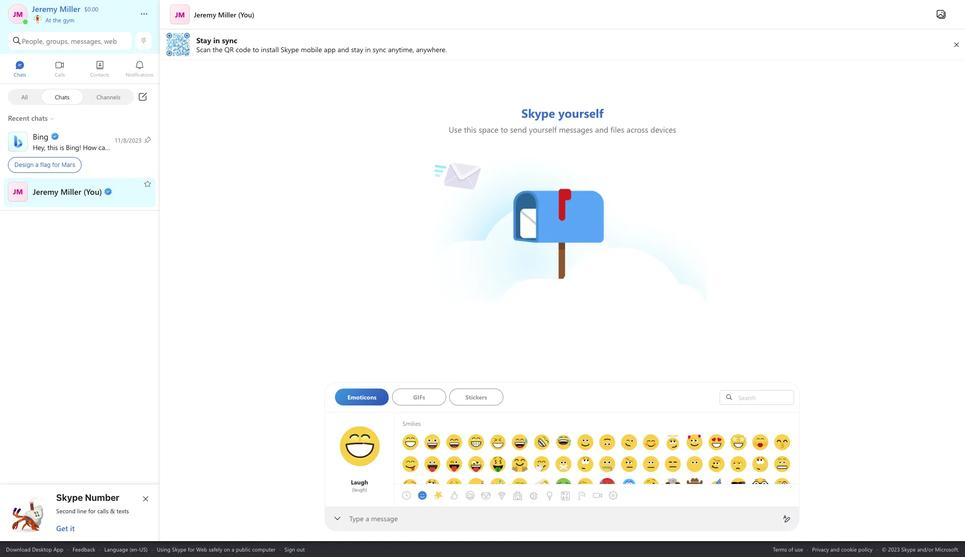 Task type: vqa. For each thing, say whether or not it's contained in the screenshot.
Type A Message text box
yes



Task type: describe. For each thing, give the bounding box(es) containing it.
us)
[[139, 546, 148, 553]]

0 horizontal spatial for
[[52, 161, 60, 169]]

this
[[47, 142, 58, 152]]

type a message
[[350, 514, 398, 524]]

1 horizontal spatial a
[[232, 546, 235, 553]]

public
[[236, 546, 251, 553]]

language (en-us)
[[105, 546, 148, 553]]

for for using skype for web safely on a public computer
[[188, 546, 195, 553]]

web
[[104, 36, 117, 46]]

number
[[85, 493, 120, 503]]

use
[[795, 546, 804, 553]]

mars
[[62, 161, 75, 169]]

out
[[297, 546, 305, 553]]

get it
[[56, 524, 75, 534]]

app
[[53, 546, 63, 553]]

a for message
[[366, 514, 369, 524]]

at the gym
[[44, 16, 75, 24]]

terms
[[774, 546, 788, 553]]

calls
[[97, 507, 109, 515]]

(en-
[[130, 546, 139, 553]]

using skype for web safely on a public computer link
[[157, 546, 276, 553]]

skype number element
[[8, 493, 152, 534]]

1 vertical spatial tab list
[[335, 389, 703, 409]]

language
[[105, 546, 128, 553]]

bing
[[66, 142, 79, 152]]

for for second line for calls & texts
[[88, 507, 96, 515]]

gym
[[63, 16, 75, 24]]

channels
[[97, 93, 121, 101]]

Search text field
[[737, 393, 792, 402]]

sign out
[[285, 546, 305, 553]]

&
[[110, 507, 115, 515]]

using
[[157, 546, 171, 553]]

using skype for web safely on a public computer
[[157, 546, 276, 553]]

line
[[77, 507, 87, 515]]

download desktop app
[[6, 546, 63, 553]]

skype number
[[56, 493, 120, 503]]

download
[[6, 546, 31, 553]]

privacy
[[813, 546, 830, 553]]

feedback
[[73, 546, 95, 553]]

help
[[114, 142, 127, 152]]

safely
[[209, 546, 223, 553]]



Task type: locate. For each thing, give the bounding box(es) containing it.
at the gym button
[[32, 0, 130, 24]]

second
[[56, 507, 76, 515]]

sign out link
[[285, 546, 305, 553]]

1 vertical spatial a
[[366, 514, 369, 524]]

on
[[224, 546, 230, 553]]

is
[[60, 142, 64, 152]]

a left flag
[[35, 161, 39, 169]]

message
[[371, 514, 398, 524]]

feedback link
[[73, 546, 95, 553]]

chats
[[55, 93, 70, 101]]

all
[[21, 93, 28, 101]]

2 horizontal spatial for
[[188, 546, 195, 553]]

today?
[[142, 142, 162, 152]]

hey,
[[33, 142, 46, 152]]

1 vertical spatial for
[[88, 507, 96, 515]]

a right type
[[366, 514, 369, 524]]

skype
[[56, 493, 83, 503], [172, 546, 186, 553]]

a right on
[[232, 546, 235, 553]]

0 vertical spatial tab list
[[0, 56, 160, 84]]

2 horizontal spatial a
[[366, 514, 369, 524]]

0 vertical spatial for
[[52, 161, 60, 169]]

0 vertical spatial skype
[[56, 493, 83, 503]]

you
[[129, 142, 140, 152]]

terms of use link
[[774, 546, 804, 553]]

desktop
[[32, 546, 52, 553]]

and
[[831, 546, 840, 553]]

type
[[350, 514, 364, 524]]

2 vertical spatial for
[[188, 546, 195, 553]]

sign
[[285, 546, 295, 553]]

language (en-us) link
[[105, 546, 148, 553]]

for
[[52, 161, 60, 169], [88, 507, 96, 515], [188, 546, 195, 553]]

hey, this is bing ! how can i help you today?
[[33, 142, 163, 152]]

web
[[196, 546, 207, 553]]

cookie
[[842, 546, 858, 553]]

terms of use
[[774, 546, 804, 553]]

people, groups, messages, web
[[22, 36, 117, 46]]

1 vertical spatial skype
[[172, 546, 186, 553]]

privacy and cookie policy link
[[813, 546, 873, 553]]

messages,
[[71, 36, 102, 46]]

for right flag
[[52, 161, 60, 169]]

groups,
[[46, 36, 69, 46]]

people,
[[22, 36, 44, 46]]

a
[[35, 161, 39, 169], [366, 514, 369, 524], [232, 546, 235, 553]]

download desktop app link
[[6, 546, 63, 553]]

second line for calls & texts
[[56, 507, 129, 515]]

a for flag
[[35, 161, 39, 169]]

of
[[789, 546, 794, 553]]

the
[[53, 16, 61, 24]]

flag
[[40, 161, 51, 169]]

!
[[79, 142, 81, 152]]

how
[[83, 142, 97, 152]]

get
[[56, 524, 68, 534]]

2 vertical spatial tab list
[[399, 471, 622, 521]]

for left web at the bottom left
[[188, 546, 195, 553]]

i
[[111, 142, 113, 152]]

0 horizontal spatial a
[[35, 161, 39, 169]]

privacy and cookie policy
[[813, 546, 873, 553]]

for right the 'line'
[[88, 507, 96, 515]]

1 horizontal spatial skype
[[172, 546, 186, 553]]

0 horizontal spatial skype
[[56, 493, 83, 503]]

1 horizontal spatial for
[[88, 507, 96, 515]]

design
[[14, 161, 34, 169]]

computer
[[252, 546, 276, 553]]

people, groups, messages, web button
[[8, 32, 132, 50]]

at
[[45, 16, 51, 24]]

tab list
[[0, 56, 160, 84], [335, 389, 703, 409], [399, 471, 622, 521]]

design a flag for mars
[[14, 161, 75, 169]]

policy
[[859, 546, 873, 553]]

2 vertical spatial a
[[232, 546, 235, 553]]

0 vertical spatial a
[[35, 161, 39, 169]]

it
[[70, 524, 75, 534]]

skype right using
[[172, 546, 186, 553]]

texts
[[117, 507, 129, 515]]

skype up second
[[56, 493, 83, 503]]

can
[[99, 142, 109, 152]]

Type a message text field
[[350, 514, 775, 525]]

for inside skype number element
[[88, 507, 96, 515]]



